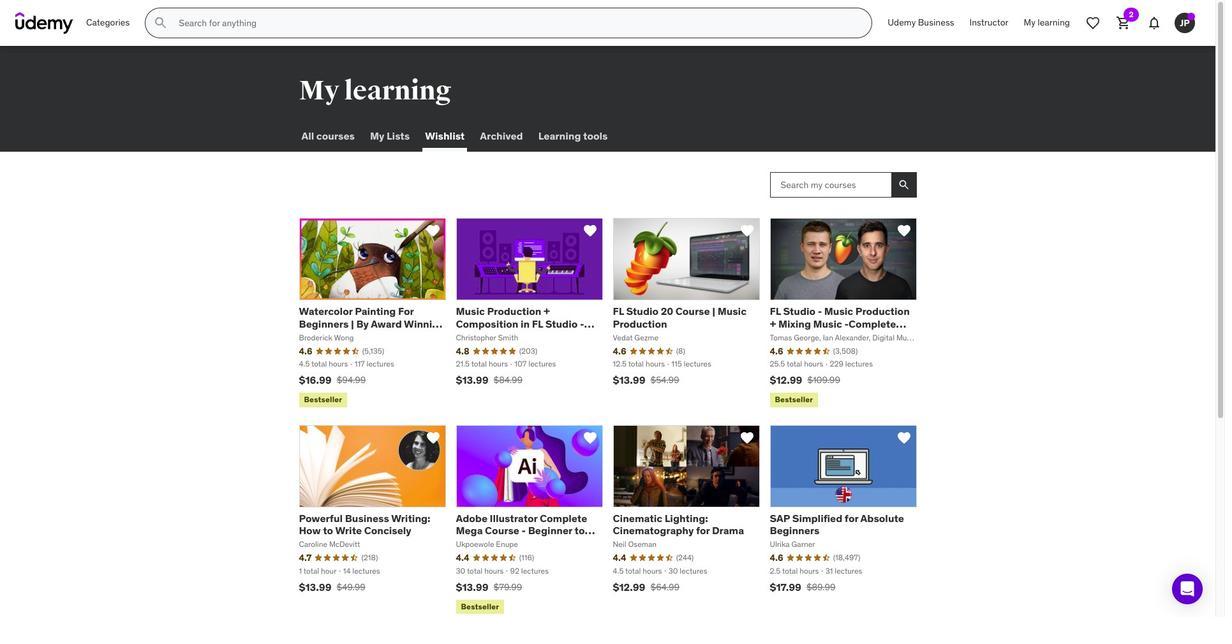 Task type: describe. For each thing, give the bounding box(es) containing it.
fl studio 20 course | music production vedat gezme
[[613, 305, 747, 343]]

$54.99
[[651, 375, 679, 386]]

remove from wishlist image for powerful business writing: how to write concisely
[[425, 430, 441, 446]]

(116)
[[519, 553, 534, 563]]

hours for adobe illustrator complete mega course - beginner to advance
[[484, 567, 504, 576]]

beginners inside sap simplified for absolute beginners ulrika garner
[[770, 525, 820, 537]]

wishlist
[[425, 130, 465, 143]]

complete inside adobe illustrator complete mega course - beginner to advance
[[540, 512, 587, 525]]

$13.99 for adobe illustrator complete mega course - beginner to advance
[[456, 581, 489, 594]]

$13.99 for powerful business writing: how to write concisely
[[299, 581, 332, 594]]

total for music production + composition in fl studio - complete guide
[[471, 360, 487, 369]]

25.5 total hours
[[770, 360, 824, 369]]

ukpoewole enupe
[[456, 540, 518, 550]]

$109.99
[[808, 375, 840, 386]]

guide
[[506, 330, 534, 343]]

$89.99
[[807, 582, 836, 593]]

learning tools link
[[536, 121, 610, 152]]

2
[[1129, 10, 1134, 19]]

for
[[398, 305, 414, 318]]

studio for 20
[[626, 305, 659, 318]]

watercolor painting for beginners | by award winning artist
[[299, 305, 445, 343]]

total for adobe illustrator complete mega course - beginner to advance
[[467, 567, 483, 576]]

broderick wong
[[299, 333, 354, 343]]

total for cinematic lighting: cinematography for drama
[[625, 567, 641, 576]]

$79.99
[[494, 582, 522, 593]]

artist
[[299, 330, 326, 343]]

4.6 for sap simplified for absolute beginners
[[770, 553, 783, 564]]

203 reviews element
[[519, 346, 538, 357]]

cinematic lighting: cinematography for drama neil oseman
[[613, 512, 744, 550]]

0 vertical spatial my learning
[[1024, 17, 1070, 28]]

Search my courses text field
[[770, 172, 891, 198]]

wong
[[334, 333, 354, 343]]

enupe
[[496, 540, 518, 550]]

92
[[510, 567, 519, 576]]

4.6 for fl studio - music production + mixing music -complete course
[[770, 346, 783, 357]]

21.5 total hours
[[456, 360, 508, 369]]

writing:
[[391, 512, 431, 525]]

oseman
[[628, 540, 657, 550]]

to inside the powerful business writing: how to write concisely caroline mcdevitt
[[323, 525, 333, 537]]

remove from wishlist image for fl studio - music production + mixing music -complete course
[[896, 223, 912, 239]]

archived link
[[478, 121, 526, 152]]

fl studio - music production + mixing music -complete course
[[770, 305, 910, 343]]

tomas
[[770, 333, 792, 343]]

mixing
[[779, 318, 811, 330]]

20
[[661, 305, 673, 318]]

hours for music production + composition in fl studio - complete guide
[[489, 360, 508, 369]]

hours for sap simplified for absolute beginners
[[800, 567, 819, 576]]

31
[[826, 567, 833, 576]]

fl inside the music production + composition in fl studio - complete guide
[[532, 318, 543, 330]]

2.5
[[770, 567, 781, 576]]

submit search image
[[153, 15, 169, 31]]

- inside the music production + composition in fl studio - complete guide
[[580, 318, 584, 330]]

12.5 total hours
[[613, 360, 665, 369]]

learning
[[538, 130, 581, 143]]

gezme
[[635, 333, 659, 343]]

total for fl studio 20 course | music production
[[628, 360, 644, 369]]

4.7
[[299, 553, 312, 564]]

udemy business
[[888, 17, 954, 28]]

for inside sap simplified for absolute beginners ulrika garner
[[845, 512, 859, 525]]

14
[[343, 567, 351, 576]]

jp
[[1180, 17, 1190, 28]]

sap simplified for absolute beginners ulrika garner
[[770, 512, 904, 550]]

archived
[[480, 130, 523, 143]]

21.5
[[456, 360, 470, 369]]

31 lectures
[[826, 567, 862, 576]]

lectures for fl studio - music production + mixing music -complete course
[[845, 360, 873, 369]]

udemy image
[[15, 12, 73, 34]]

painting
[[355, 305, 396, 318]]

business for powerful
[[345, 512, 389, 525]]

lectures for powerful business writing: how to write concisely
[[353, 567, 380, 576]]

categories
[[86, 17, 130, 28]]

search image
[[898, 179, 910, 191]]

lectures for fl studio 20 course | music production
[[684, 360, 711, 369]]

107
[[515, 360, 527, 369]]

$13.99 for fl studio 20 course | music production
[[613, 374, 646, 387]]

+ inside fl studio - music production + mixing music -complete course
[[770, 318, 776, 330]]

music production + composition in fl studio - complete guide link
[[456, 305, 594, 343]]

remove from wishlist image for watercolor painting for beginners | by award winning artist
[[425, 223, 441, 239]]

categories button
[[78, 8, 137, 38]]

hours for fl studio 20 course | music production
[[646, 360, 665, 369]]

4.5 total hours for $16.99
[[299, 360, 348, 369]]

115
[[672, 360, 682, 369]]

ian
[[823, 333, 833, 343]]

advance
[[456, 537, 498, 550]]

lectures for watercolor painting for beginners | by award winning artist
[[367, 360, 394, 369]]

in
[[521, 318, 530, 330]]

30 lectures
[[669, 567, 707, 576]]

cinematic lighting: cinematography for drama link
[[613, 512, 744, 537]]

117
[[355, 360, 365, 369]]

$13.99 $54.99
[[613, 374, 679, 387]]

all courses link
[[299, 121, 357, 152]]

all
[[302, 130, 314, 143]]

107 lectures
[[515, 360, 556, 369]]

hours for watercolor painting for beginners | by award winning artist
[[329, 360, 348, 369]]

4.5 for $16.99
[[299, 360, 310, 369]]

learning tools
[[538, 130, 608, 143]]

vedat
[[613, 333, 633, 343]]

studio inside the music production + composition in fl studio - complete guide
[[545, 318, 578, 330]]

ukpoewole
[[456, 540, 494, 550]]

bestseller for $16.99
[[304, 395, 342, 405]]

$13.99 $49.99
[[299, 581, 365, 594]]

cinematography
[[613, 525, 694, 537]]

+ inside the music production + composition in fl studio - complete guide
[[544, 305, 550, 318]]

$16.99
[[299, 374, 332, 387]]

drama
[[712, 525, 744, 537]]

$49.99
[[337, 582, 365, 593]]

$84.99
[[494, 375, 523, 386]]

course inside adobe illustrator complete mega course - beginner to advance
[[485, 525, 519, 537]]

lectures for adobe illustrator complete mega course - beginner to advance
[[521, 567, 549, 576]]

write
[[335, 525, 362, 537]]

my lists link
[[368, 121, 412, 152]]

ulrika
[[770, 540, 790, 550]]

hour
[[321, 567, 337, 576]]

christopher smith
[[456, 333, 518, 343]]

udemy business link
[[880, 8, 962, 38]]

my learning link
[[1016, 8, 1078, 38]]

total for powerful business writing: how to write concisely
[[304, 567, 319, 576]]

fl studio 20 course | music production link
[[613, 305, 747, 330]]

instructor link
[[962, 8, 1016, 38]]

remove from wishlist image for music production + composition in fl studio - complete guide
[[582, 223, 598, 239]]

$13.99 $79.99
[[456, 581, 522, 594]]

course inside fl studio - music production + mixing music -complete course
[[770, 330, 804, 343]]



Task type: locate. For each thing, give the bounding box(es) containing it.
4.6 up 2.5
[[770, 553, 783, 564]]

award
[[371, 318, 402, 330]]

1 horizontal spatial |
[[712, 305, 715, 318]]

| inside watercolor painting for beginners | by award winning artist
[[351, 318, 354, 330]]

absolute
[[861, 512, 904, 525]]

lectures for cinematic lighting: cinematography for drama
[[680, 567, 707, 576]]

production up the digital
[[856, 305, 910, 318]]

$12.99 for fl studio - music production + mixing music -complete course
[[770, 374, 803, 387]]

0 horizontal spatial for
[[696, 525, 710, 537]]

studio inside fl studio - music production + mixing music -complete course
[[783, 305, 816, 318]]

powerful business writing: how to write concisely link
[[299, 512, 431, 537]]

business inside the powerful business writing: how to write concisely caroline mcdevitt
[[345, 512, 389, 525]]

total right 25.5 on the bottom of the page
[[787, 360, 802, 369]]

lectures down 244 reviews element
[[680, 567, 707, 576]]

0 horizontal spatial 30
[[456, 567, 465, 576]]

1 vertical spatial course
[[770, 330, 804, 343]]

1 horizontal spatial +
[[770, 318, 776, 330]]

you have alerts image
[[1188, 13, 1195, 20]]

total for sap simplified for absolute beginners
[[782, 567, 798, 576]]

sap
[[770, 512, 790, 525]]

| for course
[[712, 305, 715, 318]]

fl studio - music production + mixing music -complete course link
[[770, 305, 910, 343]]

my up all courses
[[299, 75, 339, 107]]

production inside fl studio 20 course | music production vedat gezme
[[613, 318, 667, 330]]

1 horizontal spatial studio
[[626, 305, 659, 318]]

| right 20
[[712, 305, 715, 318]]

course up enupe
[[485, 525, 519, 537]]

$64.99
[[651, 582, 680, 593]]

$13.99 down the 12.5
[[613, 374, 646, 387]]

25.5
[[770, 360, 785, 369]]

masters
[[770, 344, 797, 353]]

2 horizontal spatial fl
[[770, 305, 781, 318]]

4.5 total hours up the $16.99
[[299, 360, 348, 369]]

to
[[323, 525, 333, 537], [575, 525, 585, 537]]

hours for fl studio - music production + mixing music -complete course
[[804, 360, 824, 369]]

my for my learning link
[[1024, 17, 1036, 28]]

0 vertical spatial business
[[918, 17, 954, 28]]

mega
[[456, 525, 483, 537]]

beginners up broderick wong
[[299, 318, 349, 330]]

remove from wishlist image
[[425, 223, 441, 239], [582, 223, 598, 239], [739, 223, 755, 239], [425, 430, 441, 446], [739, 430, 755, 446], [896, 430, 912, 446]]

hours up "$13.99 $54.99"
[[646, 360, 665, 369]]

concisely
[[364, 525, 411, 537]]

- left beginner
[[522, 525, 526, 537]]

for
[[845, 512, 859, 525], [696, 525, 710, 537]]

4.5 total hours for $12.99
[[613, 567, 662, 576]]

my left lists
[[370, 130, 384, 143]]

hours up $16.99 $94.99
[[329, 360, 348, 369]]

my learning up my lists
[[299, 75, 451, 107]]

by
[[356, 318, 369, 330]]

lectures down 218 reviews element
[[353, 567, 380, 576]]

0 horizontal spatial remove from wishlist image
[[582, 430, 598, 446]]

| left by
[[351, 318, 354, 330]]

wishlist link
[[423, 121, 467, 152]]

2 vertical spatial course
[[485, 525, 519, 537]]

alexander,
[[835, 333, 871, 343]]

(18,497)
[[833, 553, 860, 563]]

4.6 up the 12.5
[[613, 346, 626, 357]]

beginner
[[528, 525, 572, 537]]

1
[[299, 567, 302, 576]]

4.6 up 25.5 on the bottom of the page
[[770, 346, 783, 357]]

complete inside the music production + composition in fl studio - complete guide
[[456, 330, 503, 343]]

0 horizontal spatial 4.5
[[299, 360, 310, 369]]

0 horizontal spatial learning
[[344, 75, 451, 107]]

$12.99 for cinematic lighting: cinematography for drama
[[613, 581, 646, 594]]

0 horizontal spatial 4.5 total hours
[[299, 360, 348, 369]]

4.6 down artist
[[299, 346, 313, 357]]

+ up tomas at bottom
[[770, 318, 776, 330]]

2 horizontal spatial bestseller
[[775, 395, 813, 405]]

1 vertical spatial $12.99
[[613, 581, 646, 594]]

lectures down 18497 reviews element
[[835, 567, 862, 576]]

1 horizontal spatial 4.5 total hours
[[613, 567, 662, 576]]

studio inside fl studio 20 course | music production vedat gezme
[[626, 305, 659, 318]]

0 vertical spatial beginners
[[299, 318, 349, 330]]

(8)
[[676, 346, 685, 356]]

learning left wishlist icon
[[1038, 17, 1070, 28]]

remove from wishlist image
[[896, 223, 912, 239], [582, 430, 598, 446]]

fl up vedat
[[613, 305, 624, 318]]

fl inside fl studio - music production + mixing music -complete course
[[770, 305, 781, 318]]

4.4 down ukpoewole
[[456, 553, 469, 564]]

$13.99 $84.99
[[456, 374, 523, 387]]

1 horizontal spatial 4.5
[[613, 567, 624, 576]]

production up guide
[[487, 305, 541, 318]]

4.5 down neil
[[613, 567, 624, 576]]

total up $13.99 $79.99
[[467, 567, 483, 576]]

+ right in
[[544, 305, 550, 318]]

- right mixing
[[818, 305, 822, 318]]

0 horizontal spatial my learning
[[299, 75, 451, 107]]

studio left 20
[[626, 305, 659, 318]]

bestseller down the $16.99
[[304, 395, 342, 405]]

jp link
[[1170, 8, 1200, 38]]

adobe illustrator complete mega course - beginner to advance link
[[456, 512, 595, 550]]

$13.99 down 1 total hour
[[299, 581, 332, 594]]

lectures for music production + composition in fl studio - complete guide
[[529, 360, 556, 369]]

lectures for sap simplified for absolute beginners
[[835, 567, 862, 576]]

my learning
[[1024, 17, 1070, 28], [299, 75, 451, 107]]

4.4 for cinematic lighting: cinematography for drama
[[613, 553, 626, 564]]

production inside the music production + composition in fl studio - complete guide
[[487, 305, 541, 318]]

1 horizontal spatial complete
[[540, 512, 587, 525]]

$13.99 down 30 total hours
[[456, 581, 489, 594]]

beginners up garner on the right of page
[[770, 525, 820, 537]]

1 total hour
[[299, 567, 337, 576]]

115 lectures
[[672, 360, 711, 369]]

4.6 for watercolor painting for beginners | by award winning artist
[[299, 346, 313, 357]]

notifications image
[[1147, 15, 1162, 31]]

music inside fl studio 20 course | music production vedat gezme
[[718, 305, 747, 318]]

0 horizontal spatial my
[[299, 75, 339, 107]]

1 30 from the left
[[456, 567, 465, 576]]

wishlist image
[[1086, 15, 1101, 31]]

complete up the digital
[[849, 318, 896, 330]]

0 horizontal spatial to
[[323, 525, 333, 537]]

2 vertical spatial my
[[370, 130, 384, 143]]

0 vertical spatial learning
[[1038, 17, 1070, 28]]

30 down 244 reviews element
[[669, 567, 678, 576]]

5135 reviews element
[[362, 346, 384, 357]]

1 horizontal spatial fl
[[613, 305, 624, 318]]

lists
[[387, 130, 410, 143]]

beginners inside watercolor painting for beginners | by award winning artist
[[299, 318, 349, 330]]

lectures down '5135 reviews' element
[[367, 360, 394, 369]]

229 lectures
[[830, 360, 873, 369]]

(3,508)
[[833, 346, 858, 356]]

hours up $13.99 $79.99
[[484, 567, 504, 576]]

12.5
[[613, 360, 627, 369]]

0 vertical spatial my
[[1024, 17, 1036, 28]]

14 lectures
[[343, 567, 380, 576]]

1 horizontal spatial my
[[370, 130, 384, 143]]

0 vertical spatial course
[[676, 305, 710, 318]]

+
[[544, 305, 550, 318], [770, 318, 776, 330]]

0 horizontal spatial +
[[544, 305, 550, 318]]

course
[[676, 305, 710, 318], [770, 330, 804, 343], [485, 525, 519, 537]]

how
[[299, 525, 321, 537]]

$13.99
[[456, 374, 489, 387], [613, 374, 646, 387], [299, 581, 332, 594], [456, 581, 489, 594]]

2 horizontal spatial complete
[[849, 318, 896, 330]]

bestseller for $13.99
[[461, 602, 499, 612]]

(244)
[[676, 553, 694, 563]]

0 vertical spatial 4.5 total hours
[[299, 360, 348, 369]]

0 horizontal spatial business
[[345, 512, 389, 525]]

sap simplified for absolute beginners link
[[770, 512, 904, 537]]

garner
[[792, 540, 815, 550]]

complete
[[849, 318, 896, 330], [456, 330, 503, 343], [540, 512, 587, 525]]

remove from wishlist image for adobe illustrator complete mega course - beginner to advance
[[582, 430, 598, 446]]

shopping cart with 2 items image
[[1116, 15, 1132, 31]]

udemy
[[888, 17, 916, 28]]

total up "$12.99 $64.99"
[[625, 567, 641, 576]]

- up alexander,
[[845, 318, 849, 330]]

to right beginner
[[575, 525, 585, 537]]

learning up lists
[[344, 75, 451, 107]]

remove from wishlist image for cinematic lighting: cinematography for drama
[[739, 430, 755, 446]]

complete right the illustrator
[[540, 512, 587, 525]]

1 to from the left
[[323, 525, 333, 537]]

fl
[[613, 305, 624, 318], [770, 305, 781, 318], [532, 318, 543, 330]]

to right how
[[323, 525, 333, 537]]

|
[[712, 305, 715, 318], [351, 318, 354, 330]]

4.5 total hours up "$12.99 $64.99"
[[613, 567, 662, 576]]

1 vertical spatial remove from wishlist image
[[582, 430, 598, 446]]

digital
[[873, 333, 895, 343]]

4.6 for fl studio 20 course | music production
[[613, 346, 626, 357]]

2 4.4 from the left
[[613, 553, 626, 564]]

1 horizontal spatial learning
[[1038, 17, 1070, 28]]

0 horizontal spatial course
[[485, 525, 519, 537]]

1 horizontal spatial my learning
[[1024, 17, 1070, 28]]

studio for -
[[783, 305, 816, 318]]

lectures down 116 reviews element
[[521, 567, 549, 576]]

Search for anything text field
[[176, 12, 857, 34]]

244 reviews element
[[676, 553, 694, 564]]

0 horizontal spatial fl
[[532, 318, 543, 330]]

fl right in
[[532, 318, 543, 330]]

4.4 for adobe illustrator complete mega course - beginner to advance
[[456, 553, 469, 564]]

$12.99 down 25.5 on the bottom of the page
[[770, 374, 803, 387]]

0 horizontal spatial $12.99
[[613, 581, 646, 594]]

remove from wishlist image for sap simplified for absolute beginners
[[896, 430, 912, 446]]

hours up "$12.99 $64.99"
[[643, 567, 662, 576]]

2 to from the left
[[575, 525, 585, 537]]

30 total hours
[[456, 567, 504, 576]]

$17.99
[[770, 581, 801, 594]]

1 vertical spatial 4.5
[[613, 567, 624, 576]]

2 30 from the left
[[669, 567, 678, 576]]

0 horizontal spatial studio
[[545, 318, 578, 330]]

total for fl studio - music production + mixing music -complete course
[[787, 360, 802, 369]]

lectures down 203 reviews element
[[529, 360, 556, 369]]

1 horizontal spatial to
[[575, 525, 585, 537]]

my
[[1024, 17, 1036, 28], [299, 75, 339, 107], [370, 130, 384, 143]]

0 vertical spatial remove from wishlist image
[[896, 223, 912, 239]]

lectures right 115
[[684, 360, 711, 369]]

4.5 for $12.99
[[613, 567, 624, 576]]

course up the masters
[[770, 330, 804, 343]]

0 horizontal spatial bestseller
[[304, 395, 342, 405]]

4.4 down neil
[[613, 553, 626, 564]]

to inside adobe illustrator complete mega course - beginner to advance
[[575, 525, 585, 537]]

for left absolute
[[845, 512, 859, 525]]

bestseller down $12.99 $109.99
[[775, 395, 813, 405]]

total right 1
[[304, 567, 319, 576]]

2 horizontal spatial studio
[[783, 305, 816, 318]]

1 horizontal spatial 4.4
[[613, 553, 626, 564]]

$13.99 down 21.5
[[456, 374, 489, 387]]

winning
[[404, 318, 445, 330]]

remove from wishlist image for fl studio 20 course | music production
[[739, 223, 755, 239]]

1 horizontal spatial production
[[613, 318, 667, 330]]

for left drama
[[696, 525, 710, 537]]

total right 2.5
[[782, 567, 798, 576]]

fl up tomas at bottom
[[770, 305, 781, 318]]

1 vertical spatial business
[[345, 512, 389, 525]]

0 horizontal spatial |
[[351, 318, 354, 330]]

hours for cinematic lighting: cinematography for drama
[[643, 567, 662, 576]]

3508 reviews element
[[833, 346, 858, 357]]

$12.99
[[770, 374, 803, 387], [613, 581, 646, 594]]

for inside cinematic lighting: cinematography for drama neil oseman
[[696, 525, 710, 537]]

all courses
[[302, 130, 355, 143]]

1 horizontal spatial $12.99
[[770, 374, 803, 387]]

production inside fl studio - music production + mixing music -complete course
[[856, 305, 910, 318]]

1 4.4 from the left
[[456, 553, 469, 564]]

$12.99 $64.99
[[613, 581, 680, 594]]

1 horizontal spatial 30
[[669, 567, 678, 576]]

$12.99 left the $64.99
[[613, 581, 646, 594]]

0 vertical spatial 4.5
[[299, 360, 310, 369]]

music inside the music production + composition in fl studio - complete guide
[[456, 305, 485, 318]]

fl inside fl studio 20 course | music production vedat gezme
[[613, 305, 624, 318]]

hours up $17.99 $89.99 at the right of page
[[800, 567, 819, 576]]

course right 20
[[676, 305, 710, 318]]

2 horizontal spatial my
[[1024, 17, 1036, 28]]

0 vertical spatial $12.99
[[770, 374, 803, 387]]

$94.99
[[337, 375, 366, 386]]

18497 reviews element
[[833, 553, 860, 564]]

my right instructor
[[1024, 17, 1036, 28]]

fl for mixing
[[770, 305, 781, 318]]

1 horizontal spatial remove from wishlist image
[[896, 223, 912, 239]]

1 vertical spatial my learning
[[299, 75, 451, 107]]

hours up $12.99 $109.99
[[804, 360, 824, 369]]

production up gezme on the right
[[613, 318, 667, 330]]

total right the 12.5
[[628, 360, 644, 369]]

business right udemy
[[918, 17, 954, 28]]

music inside tomas george, ian alexander, digital music masters
[[897, 333, 917, 343]]

total up the $16.99
[[311, 360, 327, 369]]

1 horizontal spatial for
[[845, 512, 859, 525]]

business up mcdevitt
[[345, 512, 389, 525]]

tomas george, ian alexander, digital music masters
[[770, 333, 917, 353]]

business for udemy
[[918, 17, 954, 28]]

total for watercolor painting for beginners | by award winning artist
[[311, 360, 327, 369]]

0 horizontal spatial production
[[487, 305, 541, 318]]

| inside fl studio 20 course | music production vedat gezme
[[712, 305, 715, 318]]

1 horizontal spatial business
[[918, 17, 954, 28]]

30 for 30 total hours
[[456, 567, 465, 576]]

music production + composition in fl studio - complete guide
[[456, 305, 584, 343]]

30 for 30 lectures
[[669, 567, 678, 576]]

1 vertical spatial 4.5 total hours
[[613, 567, 662, 576]]

studio up george,
[[783, 305, 816, 318]]

lectures down 3508 reviews element
[[845, 360, 873, 369]]

1 horizontal spatial bestseller
[[461, 602, 499, 612]]

116 reviews element
[[519, 553, 534, 564]]

$13.99 for music production + composition in fl studio - complete guide
[[456, 374, 489, 387]]

tools
[[583, 130, 608, 143]]

complete up 4.8
[[456, 330, 503, 343]]

$16.99 $94.99
[[299, 374, 366, 387]]

- inside adobe illustrator complete mega course - beginner to advance
[[522, 525, 526, 537]]

my lists
[[370, 130, 410, 143]]

christopher
[[456, 333, 496, 343]]

2 horizontal spatial production
[[856, 305, 910, 318]]

business inside "link"
[[918, 17, 954, 28]]

total right 21.5
[[471, 360, 487, 369]]

$12.99 $109.99
[[770, 374, 840, 387]]

218 reviews element
[[362, 553, 378, 564]]

4.5 up the $16.99
[[299, 360, 310, 369]]

learning
[[1038, 17, 1070, 28], [344, 75, 451, 107]]

1 vertical spatial learning
[[344, 75, 451, 107]]

1 horizontal spatial beginners
[[770, 525, 820, 537]]

fl for production
[[613, 305, 624, 318]]

learning inside my learning link
[[1038, 17, 1070, 28]]

my for my lists link
[[370, 130, 384, 143]]

cinematic
[[613, 512, 663, 525]]

4.5 total hours
[[299, 360, 348, 369], [613, 567, 662, 576]]

2 horizontal spatial course
[[770, 330, 804, 343]]

-
[[818, 305, 822, 318], [580, 318, 584, 330], [845, 318, 849, 330], [522, 525, 526, 537]]

30 down ukpoewole
[[456, 567, 465, 576]]

8 reviews element
[[676, 346, 685, 357]]

1 vertical spatial my
[[299, 75, 339, 107]]

my learning left wishlist icon
[[1024, 17, 1070, 28]]

| for beginners
[[351, 318, 354, 330]]

bestseller down $13.99 $79.99
[[461, 602, 499, 612]]

4.8
[[456, 346, 470, 357]]

studio right in
[[545, 318, 578, 330]]

0 horizontal spatial 4.4
[[456, 553, 469, 564]]

0 horizontal spatial beginners
[[299, 318, 349, 330]]

1 horizontal spatial course
[[676, 305, 710, 318]]

1 vertical spatial beginners
[[770, 525, 820, 537]]

complete inside fl studio - music production + mixing music -complete course
[[849, 318, 896, 330]]

- right in
[[580, 318, 584, 330]]

bestseller for $12.99
[[775, 395, 813, 405]]

0 horizontal spatial complete
[[456, 330, 503, 343]]

hours up $13.99 $84.99
[[489, 360, 508, 369]]

powerful business writing: how to write concisely caroline mcdevitt
[[299, 512, 431, 550]]

course inside fl studio 20 course | music production vedat gezme
[[676, 305, 710, 318]]

4.4
[[456, 553, 469, 564], [613, 553, 626, 564]]



Task type: vqa. For each thing, say whether or not it's contained in the screenshot.


